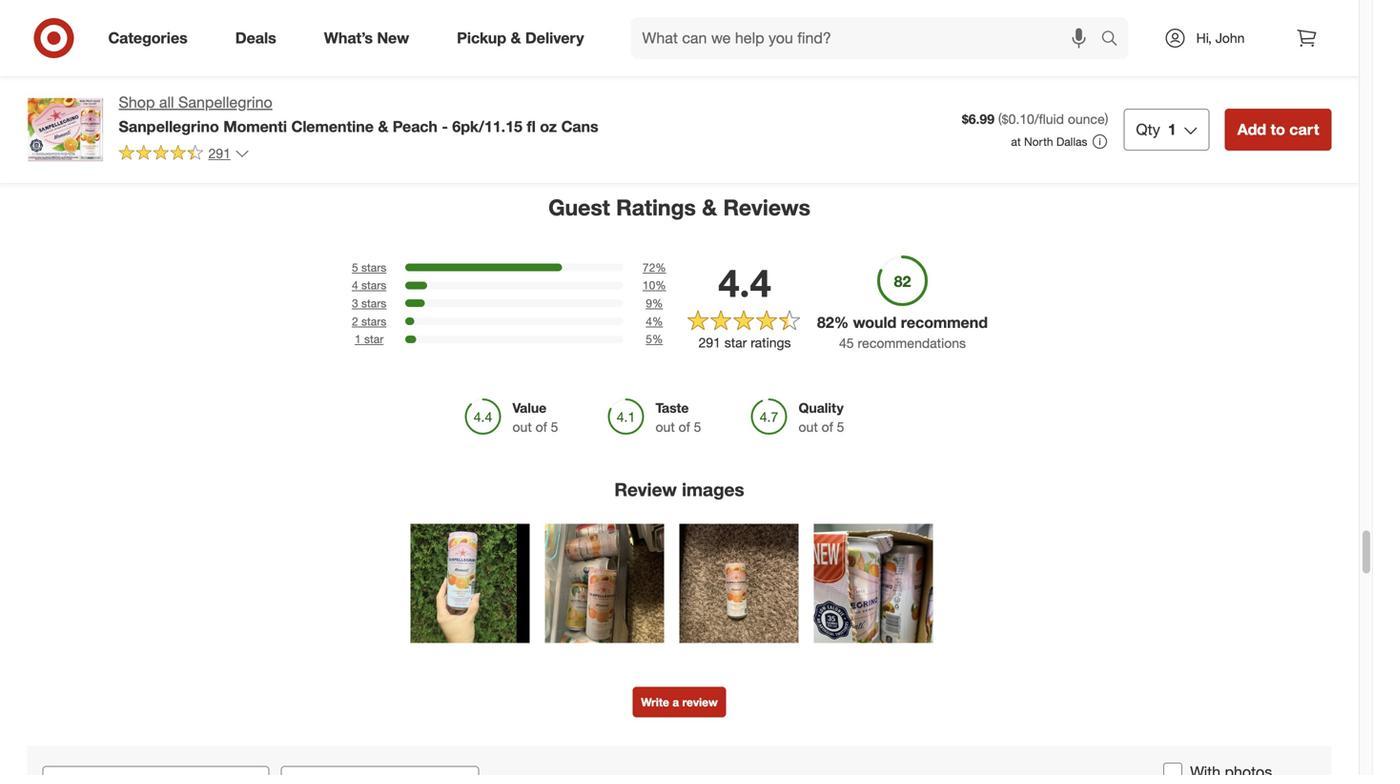 Task type: describe. For each thing, give the bounding box(es) containing it.
beverage inside sanpellegrino blood orange italian sparkling beverage - 6pk/11.15 fl oz cans
[[622, 29, 679, 46]]

italian inside sanpellegrino lemon italian sparkling beverage - 6pk/11.15 fl oz cans sponsored
[[1012, 13, 1047, 29]]

cold for pop & bottle mocha cold brew oat milk latte with adaptogens - 8 fl oz can sponsored
[[941, 0, 969, 13]]

star for 291
[[725, 334, 747, 351]]

stars for 2 stars
[[362, 314, 387, 329]]

pop for pop & bottle mocha cold brew oat milk latte with adaptogens - 8 fl oz can sponsored
[[817, 0, 841, 13]]

of for value
[[536, 419, 547, 435]]

8 inside pop & bottle matcha green tea oat milk latte with functional boost from reishi and maitake - 8 fl oz can
[[554, 46, 561, 63]]

write a review button
[[633, 687, 727, 718]]

carnation breakfast essentials high protein ready to drink rich milk chocolate - 6ct / 1.5qt
[[39, 0, 186, 63]]

value
[[513, 400, 547, 416]]

pickup
[[457, 29, 507, 47]]

to inside button
[[1271, 120, 1286, 139]]

to inside carnation breakfast essentials high protein ready to drink rich milk chocolate - 6ct / 1.5qt
[[80, 29, 92, 46]]

of for quality
[[822, 419, 833, 435]]

/
[[135, 46, 140, 63]]

fl inside pop & bottle matcha green tea oat milk latte with functional boost from reishi and maitake - 8 fl oz can
[[565, 46, 572, 63]]

What can we help you find? suggestions appear below search field
[[631, 17, 1106, 59]]

would
[[853, 313, 897, 332]]

clementine
[[291, 117, 374, 136]]

9 %
[[646, 296, 663, 311]]

% for 4
[[652, 314, 663, 329]]

sanpellegrino blood orange italian sparkling beverage - 6pk/11.15 fl oz cans
[[622, 0, 765, 63]]

$0.10
[[1002, 111, 1035, 127]]

9
[[646, 296, 652, 311]]

hi,
[[1197, 30, 1212, 46]]

and for oz
[[1246, 46, 1269, 63]]

blood
[[709, 0, 744, 13]]

cans inside s.pellegrino sparkling natural mineral water - 8pk/11.15 fl oz cans
[[325, 29, 356, 46]]

deals link
[[219, 17, 300, 59]]

s.pellegrino
[[233, 0, 304, 13]]

deals
[[235, 29, 276, 47]]

cart
[[1290, 120, 1320, 139]]

- inside sanpellegrino lemon italian sparkling beverage - 6pk/11.15 fl oz cans sponsored
[[1012, 29, 1017, 46]]

categories link
[[92, 17, 212, 59]]

bottle for mocha
[[857, 0, 892, 13]]

taste out of 5
[[656, 400, 702, 435]]

- inside the pop & bottle caramel cold brew oat milk latte with functional boost from reishi and lion's mane - 8 fl oz can
[[1347, 46, 1352, 63]]

italian inside sanpellegrino blood orange italian sparkling beverage - 6pk/11.15 fl oz cans
[[670, 13, 706, 29]]

pop for pop & bottle matcha green tea oat milk latte with functional boost from reishi and maitake - 8 fl oz can
[[428, 0, 452, 13]]

natural
[[233, 13, 276, 29]]

guest review image 2 of 4, zoom in image
[[545, 524, 664, 643]]

search
[[1093, 31, 1139, 49]]

fl inside s.pellegrino sparkling natural mineral water - 8pk/11.15 fl oz cans
[[297, 29, 304, 46]]

5 for value out of 5
[[551, 419, 558, 435]]

- inside s.pellegrino sparkling natural mineral water - 8pk/11.15 fl oz cans
[[366, 13, 371, 29]]

fl inside the pop & bottle caramel cold brew oat milk latte with functional boost from reishi and lion's mane - 8 fl oz can
[[1217, 63, 1224, 80]]

291 for 291
[[208, 145, 231, 162]]

beverage inside sanpellegrino lemon italian sparkling beverage - 6pk/11.15 fl oz cans sponsored
[[1111, 13, 1167, 29]]

4 %
[[646, 314, 663, 329]]

chocolate
[[39, 46, 100, 63]]

mane
[[1310, 46, 1343, 63]]

ratings
[[616, 194, 696, 221]]

shop
[[119, 93, 155, 112]]

matcha
[[507, 0, 551, 13]]

out for quality out of 5
[[799, 419, 818, 435]]

)
[[1105, 111, 1109, 127]]

latte for matcha
[[546, 13, 576, 29]]

3 stars
[[352, 296, 387, 311]]

ready
[[39, 29, 77, 46]]

8 inside the pop & bottle caramel cold brew oat milk latte with functional boost from reishi and lion's mane - 8 fl oz can
[[1206, 63, 1214, 80]]

essentials
[[39, 13, 99, 29]]

8 inside pop & bottle mocha cold brew oat milk latte with adaptogens - 8 fl oz can sponsored
[[902, 29, 910, 46]]

fl inside sanpellegrino lemon italian sparkling beverage - 6pk/11.15 fl oz cans sponsored
[[1084, 29, 1091, 46]]

oat for matcha
[[493, 13, 514, 29]]

5 %
[[646, 332, 663, 346]]

6ct
[[113, 46, 131, 63]]

brew for adaptogens
[[817, 13, 848, 29]]

guest review image 4 of 4, zoom in image
[[814, 524, 933, 643]]

mineral
[[280, 13, 324, 29]]

categories
[[108, 29, 188, 47]]

5 for quality out of 5
[[837, 419, 845, 435]]

shop all sanpellegrino sanpellegrino momenti clementine & peach - 6pk/11.15 fl oz cans
[[119, 93, 599, 136]]

1.5qt
[[143, 46, 179, 63]]

guest review image 3 of 4, zoom in image
[[680, 524, 799, 643]]

(
[[999, 111, 1002, 127]]

can inside pop & bottle matcha green tea oat milk latte with functional boost from reishi and maitake - 8 fl oz can
[[445, 63, 470, 80]]

write a review
[[641, 695, 718, 710]]

stars for 5 stars
[[362, 260, 387, 275]]

reviews
[[724, 194, 811, 221]]

1 star
[[355, 332, 384, 346]]

latte for mocha
[[905, 13, 935, 29]]

& for pop & bottle matcha green tea oat milk latte with functional boost from reishi and maitake - 8 fl oz can
[[455, 0, 464, 13]]

With photos checkbox
[[1164, 763, 1183, 776]]

value out of 5
[[513, 400, 558, 435]]

orange
[[622, 13, 666, 29]]

fl inside pop & bottle mocha cold brew oat milk latte with adaptogens - 8 fl oz can sponsored
[[914, 29, 920, 46]]

functional for brew
[[1235, 29, 1293, 46]]

functional for tea
[[456, 29, 515, 46]]

72 %
[[643, 260, 666, 275]]

what's
[[324, 29, 373, 47]]

protein
[[134, 13, 176, 29]]

search button
[[1093, 17, 1139, 63]]

- inside pop & bottle matcha green tea oat milk latte with functional boost from reishi and maitake - 8 fl oz can
[[545, 46, 550, 63]]

sponsored inside sanpellegrino lemon italian sparkling beverage - 6pk/11.15 fl oz cans sponsored
[[1012, 46, 1068, 60]]

oat for caramel
[[1273, 13, 1294, 29]]

ratings
[[751, 334, 791, 351]]

bottle for matcha
[[468, 0, 503, 13]]

milk for caramel
[[1298, 13, 1322, 29]]

pop & bottle caramel cold brew oat milk latte with functional boost from reishi and lion's mane - 8 fl oz can
[[1206, 0, 1362, 80]]

pickup & delivery
[[457, 29, 584, 47]]

maitake
[[494, 46, 541, 63]]

pickup & delivery link
[[441, 17, 608, 59]]

can inside pop & bottle mocha cold brew oat milk latte with adaptogens - 8 fl oz can sponsored
[[942, 29, 966, 46]]

review
[[683, 695, 718, 710]]

oz inside sanpellegrino lemon italian sparkling beverage - 6pk/11.15 fl oz cans sponsored
[[1095, 29, 1109, 46]]

quality out of 5
[[799, 400, 845, 435]]

ounce
[[1068, 111, 1105, 127]]

qty
[[1137, 120, 1161, 139]]

82
[[818, 313, 834, 332]]

guest
[[549, 194, 610, 221]]

oz inside pop & bottle matcha green tea oat milk latte with functional boost from reishi and maitake - 8 fl oz can
[[428, 63, 442, 80]]

john
[[1216, 30, 1245, 46]]

with for pop & bottle mocha cold brew oat milk latte with adaptogens - 8 fl oz can sponsored
[[939, 13, 964, 29]]

10 %
[[643, 278, 666, 293]]

boost for lion's
[[1297, 29, 1331, 46]]

cold for pop & bottle caramel cold brew oat milk latte with functional boost from reishi and lion's mane - 8 fl oz can
[[1206, 13, 1234, 29]]

291 star ratings
[[699, 334, 791, 351]]

sparkling inside sanpellegrino lemon italian sparkling beverage - 6pk/11.15 fl oz cans sponsored
[[1051, 13, 1107, 29]]

out for taste out of 5
[[656, 419, 675, 435]]

rich
[[131, 29, 158, 46]]

a
[[673, 695, 679, 710]]

s.pellegrino sparkling natural mineral water - 8pk/11.15 fl oz cans
[[233, 0, 371, 46]]

oz inside shop all sanpellegrino sanpellegrino momenti clementine & peach - 6pk/11.15 fl oz cans
[[540, 117, 557, 136]]

delivery
[[526, 29, 584, 47]]

images
[[682, 479, 745, 501]]

and for can
[[468, 46, 491, 63]]



Task type: locate. For each thing, give the bounding box(es) containing it.
sponsored inside pop & bottle mocha cold brew oat milk latte with adaptogens - 8 fl oz can sponsored
[[817, 46, 874, 60]]

6pk/11.15 right peach
[[452, 117, 523, 136]]

- inside sanpellegrino blood orange italian sparkling beverage - 6pk/11.15 fl oz cans
[[683, 29, 688, 46]]

1 horizontal spatial oat
[[852, 13, 873, 29]]

1 vertical spatial 4
[[646, 314, 652, 329]]

& inside pop & bottle matcha green tea oat milk latte with functional boost from reishi and maitake - 8 fl oz can
[[455, 0, 464, 13]]

with inside pop & bottle mocha cold brew oat milk latte with adaptogens - 8 fl oz can sponsored
[[939, 13, 964, 29]]

bottle left caramel
[[1246, 0, 1282, 13]]

1 vertical spatial 291
[[699, 334, 721, 351]]

cold inside pop & bottle mocha cold brew oat milk latte with adaptogens - 8 fl oz can sponsored
[[941, 0, 969, 13]]

0 horizontal spatial 6pk/11.15
[[452, 117, 523, 136]]

1 vertical spatial 1
[[355, 332, 361, 346]]

1 horizontal spatial to
[[1271, 120, 1286, 139]]

sparkling right orange
[[709, 13, 765, 29]]

can left lion's
[[1246, 63, 1270, 80]]

to
[[80, 29, 92, 46], [1271, 120, 1286, 139]]

sparkling up search
[[1051, 13, 1107, 29]]

oz down lemon
[[1095, 29, 1109, 46]]

caramel
[[1285, 0, 1335, 13]]

oz left the what's
[[308, 29, 322, 46]]

2 horizontal spatial can
[[1246, 63, 1270, 80]]

$6.99 ( $0.10 /fluid ounce )
[[962, 111, 1109, 127]]

2 stars
[[352, 314, 387, 329]]

out
[[513, 419, 532, 435], [656, 419, 675, 435], [799, 419, 818, 435]]

% up 4 %
[[652, 296, 663, 311]]

carnation
[[39, 0, 97, 13]]

2 of from the left
[[679, 419, 690, 435]]

what's new
[[324, 29, 409, 47]]

recommendations
[[858, 335, 966, 351]]

0 horizontal spatial beverage
[[622, 29, 679, 46]]

cans inside sanpellegrino blood orange italian sparkling beverage - 6pk/11.15 fl oz cans
[[640, 46, 671, 63]]

-
[[366, 13, 371, 29], [683, 29, 688, 46], [893, 29, 899, 46], [1012, 29, 1017, 46], [104, 46, 109, 63], [545, 46, 550, 63], [1347, 46, 1352, 63], [442, 117, 448, 136]]

sanpellegrino inside sanpellegrino lemon italian sparkling beverage - 6pk/11.15 fl oz cans sponsored
[[1012, 0, 1094, 13]]

- right mane
[[1347, 46, 1352, 63]]

0 horizontal spatial boost
[[518, 29, 553, 46]]

dallas
[[1057, 135, 1088, 149]]

pop inside pop & bottle mocha cold brew oat milk latte with adaptogens - 8 fl oz can sponsored
[[817, 0, 841, 13]]

functional
[[456, 29, 515, 46], [1235, 29, 1293, 46]]

milk inside the pop & bottle caramel cold brew oat milk latte with functional boost from reishi and lion's mane - 8 fl oz can
[[1298, 13, 1322, 29]]

at
[[1012, 135, 1021, 149]]

- left 6ct
[[104, 46, 109, 63]]

4 sponsored from the left
[[1012, 46, 1068, 60]]

291 link
[[119, 144, 250, 166]]

out down the value
[[513, 419, 532, 435]]

5 inside quality out of 5
[[837, 419, 845, 435]]

with for pop & bottle matcha green tea oat milk latte with functional boost from reishi and maitake - 8 fl oz can
[[428, 29, 453, 46]]

- up $0.10
[[1012, 29, 1017, 46]]

- right peach
[[442, 117, 448, 136]]

sanpellegrino up "momenti"
[[178, 93, 273, 112]]

fl down maitake
[[527, 117, 536, 136]]

of inside value out of 5
[[536, 419, 547, 435]]

reishi for can
[[428, 46, 464, 63]]

brew inside the pop & bottle caramel cold brew oat milk latte with functional boost from reishi and lion's mane - 8 fl oz can
[[1238, 13, 1269, 29]]

0 vertical spatial 291
[[208, 145, 231, 162]]

pop & bottle matcha green tea oat milk latte with functional boost from reishi and maitake - 8 fl oz can link
[[428, 0, 584, 80]]

& for pickup & delivery
[[511, 29, 521, 47]]

1 stars from the top
[[362, 260, 387, 275]]

1 horizontal spatial bottle
[[857, 0, 892, 13]]

1 brew from the left
[[817, 13, 848, 29]]

& inside pop & bottle mocha cold brew oat milk latte with adaptogens - 8 fl oz can sponsored
[[845, 0, 853, 13]]

5 inside value out of 5
[[551, 419, 558, 435]]

1 horizontal spatial and
[[1246, 46, 1269, 63]]

new
[[377, 29, 409, 47]]

and inside pop & bottle matcha green tea oat milk latte with functional boost from reishi and maitake - 8 fl oz can
[[468, 46, 491, 63]]

star down 2 stars
[[364, 332, 384, 346]]

latte inside pop & bottle mocha cold brew oat milk latte with adaptogens - 8 fl oz can sponsored
[[905, 13, 935, 29]]

out inside taste out of 5
[[656, 419, 675, 435]]

oat inside pop & bottle matcha green tea oat milk latte with functional boost from reishi and maitake - 8 fl oz can
[[493, 13, 514, 29]]

can
[[942, 29, 966, 46], [445, 63, 470, 80], [1246, 63, 1270, 80]]

82 % would recommend 45 recommendations
[[818, 313, 988, 351]]

% down 4 %
[[652, 332, 663, 346]]

star left ratings
[[725, 334, 747, 351]]

oz down "mocha"
[[924, 29, 938, 46]]

1
[[1168, 120, 1177, 139], [355, 332, 361, 346]]

pop & bottle mocha cold brew oat milk latte with adaptogens - 8 fl oz can sponsored
[[817, 0, 969, 60]]

brew left "mocha"
[[817, 13, 848, 29]]

0 horizontal spatial with
[[428, 29, 453, 46]]

oat up lion's
[[1273, 13, 1294, 29]]

6pk/11.15 inside shop all sanpellegrino sanpellegrino momenti clementine & peach - 6pk/11.15 fl oz cans
[[452, 117, 523, 136]]

all
[[159, 93, 174, 112]]

fl down "mocha"
[[914, 29, 920, 46]]

1 from from the left
[[556, 29, 584, 46]]

stars up 1 star
[[362, 314, 387, 329]]

0 vertical spatial to
[[80, 29, 92, 46]]

4 for 4 %
[[646, 314, 652, 329]]

stars for 3 stars
[[362, 296, 387, 311]]

% up 5 %
[[652, 314, 663, 329]]

1 horizontal spatial italian
[[1012, 13, 1047, 29]]

1 right qty
[[1168, 120, 1177, 139]]

1 of from the left
[[536, 419, 547, 435]]

high
[[103, 13, 130, 29]]

stars up 2 stars
[[362, 296, 387, 311]]

6pk/11.15 inside sanpellegrino lemon italian sparkling beverage - 6pk/11.15 fl oz cans sponsored
[[1021, 29, 1081, 46]]

sanpellegrino left lemon
[[1012, 0, 1094, 13]]

72
[[643, 260, 656, 275]]

functional inside the pop & bottle caramel cold brew oat milk latte with functional boost from reishi and lion's mane - 8 fl oz can
[[1235, 29, 1293, 46]]

0 horizontal spatial star
[[364, 332, 384, 346]]

3 sponsored from the left
[[817, 46, 874, 60]]

2 horizontal spatial latte
[[1326, 13, 1356, 29]]

6pk/11.15 inside sanpellegrino blood orange italian sparkling beverage - 6pk/11.15 fl oz cans
[[692, 29, 752, 46]]

0 horizontal spatial brew
[[817, 13, 848, 29]]

reishi for oz
[[1206, 46, 1243, 63]]

0 vertical spatial 4
[[352, 278, 358, 293]]

2 brew from the left
[[1238, 13, 1269, 29]]

pop up adaptogens
[[817, 0, 841, 13]]

1 vertical spatial to
[[1271, 120, 1286, 139]]

2 horizontal spatial oat
[[1273, 13, 1294, 29]]

3 out from the left
[[799, 419, 818, 435]]

mocha
[[896, 0, 937, 13]]

6pk/11.15 left search
[[1021, 29, 1081, 46]]

cold
[[941, 0, 969, 13], [1206, 13, 1234, 29]]

& inside shop all sanpellegrino sanpellegrino momenti clementine & peach - 6pk/11.15 fl oz cans
[[378, 117, 389, 136]]

sparkling inside sanpellegrino blood orange italian sparkling beverage - 6pk/11.15 fl oz cans
[[709, 13, 765, 29]]

5 for taste out of 5
[[694, 419, 702, 435]]

cold inside the pop & bottle caramel cold brew oat milk latte with functional boost from reishi and lion's mane - 8 fl oz can
[[1206, 13, 1234, 29]]

of down quality
[[822, 419, 833, 435]]

291 for 291 star ratings
[[699, 334, 721, 351]]

1 sponsored from the left
[[39, 46, 95, 60]]

- right maitake
[[545, 46, 550, 63]]

fl inside sanpellegrino blood orange italian sparkling beverage - 6pk/11.15 fl oz cans
[[755, 29, 762, 46]]

pop up hi, john
[[1206, 0, 1230, 13]]

2 reishi from the left
[[1206, 46, 1243, 63]]

milk inside pop & bottle matcha green tea oat milk latte with functional boost from reishi and maitake - 8 fl oz can
[[518, 13, 542, 29]]

% up 9 %
[[656, 278, 666, 293]]

0 horizontal spatial out
[[513, 419, 532, 435]]

bottle inside the pop & bottle caramel cold brew oat milk latte with functional boost from reishi and lion's mane - 8 fl oz can
[[1246, 0, 1282, 13]]

cold up hi, john
[[1206, 13, 1234, 29]]

cans inside shop all sanpellegrino sanpellegrino momenti clementine & peach - 6pk/11.15 fl oz cans
[[561, 117, 599, 136]]

1 horizontal spatial latte
[[905, 13, 935, 29]]

291
[[208, 145, 231, 162], [699, 334, 721, 351]]

milk for mocha
[[877, 13, 901, 29]]

sparkling
[[308, 0, 364, 13], [709, 13, 765, 29], [1051, 13, 1107, 29]]

oz inside pop & bottle mocha cold brew oat milk latte with adaptogens - 8 fl oz can sponsored
[[924, 29, 938, 46]]

sparkling inside s.pellegrino sparkling natural mineral water - 8pk/11.15 fl oz cans
[[308, 0, 364, 13]]

pop for pop & bottle caramel cold brew oat milk latte with functional boost from reishi and lion's mane - 8 fl oz can
[[1206, 0, 1230, 13]]

8 down "mocha"
[[902, 29, 910, 46]]

can inside the pop & bottle caramel cold brew oat milk latte with functional boost from reishi and lion's mane - 8 fl oz can
[[1246, 63, 1270, 80]]

boost inside pop & bottle matcha green tea oat milk latte with functional boost from reishi and maitake - 8 fl oz can
[[518, 29, 553, 46]]

4 up the 3
[[352, 278, 358, 293]]

cold right "mocha"
[[941, 0, 969, 13]]

& for pop & bottle caramel cold brew oat milk latte with functional boost from reishi and lion's mane - 8 fl oz can
[[1234, 0, 1242, 13]]

oz down green
[[428, 63, 442, 80]]

8 right maitake
[[554, 46, 561, 63]]

1 pop from the left
[[428, 0, 452, 13]]

guest review image 1 of 4, zoom in image
[[411, 524, 530, 643]]

0 horizontal spatial italian
[[670, 13, 706, 29]]

italian left 'search' button
[[1012, 13, 1047, 29]]

stars up the 3 stars
[[362, 278, 387, 293]]

bottle up 'pickup'
[[468, 0, 503, 13]]

tea
[[468, 13, 489, 29]]

4.4
[[718, 260, 772, 306]]

- inside carnation breakfast essentials high protein ready to drink rich milk chocolate - 6ct / 1.5qt
[[104, 46, 109, 63]]

milk inside pop & bottle mocha cold brew oat milk latte with adaptogens - 8 fl oz can sponsored
[[877, 13, 901, 29]]

3 of from the left
[[822, 419, 833, 435]]

4 for 4 stars
[[352, 278, 358, 293]]

cans inside sanpellegrino lemon italian sparkling beverage - 6pk/11.15 fl oz cans sponsored
[[1113, 29, 1143, 46]]

pop
[[428, 0, 452, 13], [817, 0, 841, 13], [1206, 0, 1230, 13]]

2 horizontal spatial 6pk/11.15
[[1021, 29, 1081, 46]]

1 horizontal spatial with
[[939, 13, 964, 29]]

4 stars from the top
[[362, 314, 387, 329]]

2 and from the left
[[1246, 46, 1269, 63]]

2 sponsored from the left
[[622, 46, 679, 60]]

fl down hi, john
[[1217, 63, 1224, 80]]

oat for mocha
[[852, 13, 873, 29]]

stars up 4 stars
[[362, 260, 387, 275]]

1 horizontal spatial 8
[[902, 29, 910, 46]]

&
[[455, 0, 464, 13], [845, 0, 853, 13], [1234, 0, 1242, 13], [511, 29, 521, 47], [378, 117, 389, 136], [702, 194, 717, 221]]

from inside pop & bottle matcha green tea oat milk latte with functional boost from reishi and maitake - 8 fl oz can
[[556, 29, 584, 46]]

drink
[[96, 29, 127, 46]]

% for 72
[[656, 260, 666, 275]]

8pk/11.15
[[233, 29, 293, 46]]

& inside the pop & bottle caramel cold brew oat milk latte with functional boost from reishi and lion's mane - 8 fl oz can
[[1234, 0, 1242, 13]]

oat left "mocha"
[[852, 13, 873, 29]]

0 horizontal spatial 8
[[554, 46, 561, 63]]

2 boost from the left
[[1297, 29, 1331, 46]]

out down quality
[[799, 419, 818, 435]]

green
[[428, 13, 465, 29]]

review images
[[615, 479, 745, 501]]

4 stars
[[352, 278, 387, 293]]

fl left search
[[1084, 29, 1091, 46]]

cans
[[325, 29, 356, 46], [1113, 29, 1143, 46], [640, 46, 671, 63], [561, 117, 599, 136]]

functional inside pop & bottle matcha green tea oat milk latte with functional boost from reishi and maitake - 8 fl oz can
[[456, 29, 515, 46]]

lion's
[[1273, 46, 1306, 63]]

water
[[327, 13, 362, 29]]

/fluid
[[1035, 111, 1065, 127]]

0 horizontal spatial oat
[[493, 13, 514, 29]]

3
[[352, 296, 358, 311]]

- inside pop & bottle mocha cold brew oat milk latte with adaptogens - 8 fl oz can sponsored
[[893, 29, 899, 46]]

4 down 9
[[646, 314, 652, 329]]

6pk/11.15 down blood
[[692, 29, 752, 46]]

can down 'pickup'
[[445, 63, 470, 80]]

% for 5
[[652, 332, 663, 346]]

1 italian from the left
[[670, 13, 706, 29]]

1 functional from the left
[[456, 29, 515, 46]]

out for value out of 5
[[513, 419, 532, 435]]

8 down hi,
[[1206, 63, 1214, 80]]

3 stars from the top
[[362, 296, 387, 311]]

1 latte from the left
[[546, 13, 576, 29]]

sanpellegrino inside sanpellegrino blood orange italian sparkling beverage - 6pk/11.15 fl oz cans
[[622, 0, 705, 13]]

2 horizontal spatial sparkling
[[1051, 13, 1107, 29]]

45
[[839, 335, 854, 351]]

oat inside the pop & bottle caramel cold brew oat milk latte with functional boost from reishi and lion's mane - 8 fl oz can
[[1273, 13, 1294, 29]]

out down taste
[[656, 419, 675, 435]]

% up '45'
[[834, 313, 849, 332]]

291 down "momenti"
[[208, 145, 231, 162]]

beverage
[[1111, 13, 1167, 29], [622, 29, 679, 46]]

stars
[[362, 260, 387, 275], [362, 278, 387, 293], [362, 296, 387, 311], [362, 314, 387, 329]]

pop & bottle matcha green tea oat milk latte with functional boost from reishi and maitake - 8 fl oz can
[[428, 0, 584, 80]]

add to cart
[[1238, 120, 1320, 139]]

0 horizontal spatial latte
[[546, 13, 576, 29]]

with
[[939, 13, 964, 29], [428, 29, 453, 46], [1206, 29, 1231, 46]]

with inside pop & bottle matcha green tea oat milk latte with functional boost from reishi and maitake - 8 fl oz can
[[428, 29, 453, 46]]

oz down maitake
[[540, 117, 557, 136]]

0 horizontal spatial 291
[[208, 145, 231, 162]]

breakfast
[[101, 0, 157, 13]]

and
[[468, 46, 491, 63], [1246, 46, 1269, 63]]

3 bottle from the left
[[1246, 0, 1282, 13]]

and left lion's
[[1246, 46, 1269, 63]]

fl right 8pk/11.15
[[297, 29, 304, 46]]

boost
[[518, 29, 553, 46], [1297, 29, 1331, 46]]

1 bottle from the left
[[468, 0, 503, 13]]

pop & bottle caramel cold brew oat milk latte with functional boost from reishi and lion's mane - 8 fl oz can link
[[1206, 0, 1363, 80]]

sparkling up the what's
[[308, 0, 364, 13]]

out inside quality out of 5
[[799, 419, 818, 435]]

2 latte from the left
[[905, 13, 935, 29]]

of for taste
[[679, 419, 690, 435]]

north
[[1025, 135, 1054, 149]]

2 bottle from the left
[[857, 0, 892, 13]]

sanpellegrino down all
[[119, 117, 219, 136]]

1 horizontal spatial of
[[679, 419, 690, 435]]

bottle inside pop & bottle matcha green tea oat milk latte with functional boost from reishi and maitake - 8 fl oz can
[[468, 0, 503, 13]]

of inside quality out of 5
[[822, 419, 833, 435]]

291 right 5 %
[[699, 334, 721, 351]]

image of sanpellegrino momenti clementine & peach - 6pk/11.15 fl oz cans image
[[27, 92, 104, 168]]

0 horizontal spatial functional
[[456, 29, 515, 46]]

sanpellegrino left blood
[[622, 0, 705, 13]]

2 from from the left
[[1335, 29, 1362, 46]]

of down taste
[[679, 419, 690, 435]]

0 horizontal spatial can
[[445, 63, 470, 80]]

2 stars from the top
[[362, 278, 387, 293]]

milk inside carnation breakfast essentials high protein ready to drink rich milk chocolate - 6ct / 1.5qt
[[161, 29, 186, 46]]

reishi inside pop & bottle matcha green tea oat milk latte with functional boost from reishi and maitake - 8 fl oz can
[[428, 46, 464, 63]]

oz down orange
[[622, 46, 636, 63]]

0 horizontal spatial bottle
[[468, 0, 503, 13]]

pop inside the pop & bottle caramel cold brew oat milk latte with functional boost from reishi and lion's mane - 8 fl oz can
[[1206, 0, 1230, 13]]

0 horizontal spatial reishi
[[428, 46, 464, 63]]

3 pop from the left
[[1206, 0, 1230, 13]]

star for 1
[[364, 332, 384, 346]]

0 horizontal spatial pop
[[428, 0, 452, 13]]

0 horizontal spatial of
[[536, 419, 547, 435]]

2 italian from the left
[[1012, 13, 1047, 29]]

brew
[[817, 13, 848, 29], [1238, 13, 1269, 29]]

0 horizontal spatial 4
[[352, 278, 358, 293]]

2 oat from the left
[[852, 13, 873, 29]]

%
[[656, 260, 666, 275], [656, 278, 666, 293], [652, 296, 663, 311], [834, 313, 849, 332], [652, 314, 663, 329], [652, 332, 663, 346]]

reishi inside the pop & bottle caramel cold brew oat milk latte with functional boost from reishi and lion's mane - 8 fl oz can
[[1206, 46, 1243, 63]]

quality
[[799, 400, 844, 416]]

- down "mocha"
[[893, 29, 899, 46]]

qty 1
[[1137, 120, 1177, 139]]

1 horizontal spatial sparkling
[[709, 13, 765, 29]]

oz inside s.pellegrino sparkling natural mineral water - 8pk/11.15 fl oz cans
[[308, 29, 322, 46]]

with inside the pop & bottle caramel cold brew oat milk latte with functional boost from reishi and lion's mane - 8 fl oz can
[[1206, 29, 1231, 46]]

1 horizontal spatial pop
[[817, 0, 841, 13]]

0 horizontal spatial 1
[[355, 332, 361, 346]]

2 horizontal spatial 8
[[1206, 63, 1214, 80]]

and inside the pop & bottle caramel cold brew oat milk latte with functional boost from reishi and lion's mane - 8 fl oz can
[[1246, 46, 1269, 63]]

1 and from the left
[[468, 46, 491, 63]]

peach
[[393, 117, 438, 136]]

0 horizontal spatial and
[[468, 46, 491, 63]]

1 horizontal spatial 4
[[646, 314, 652, 329]]

s.pellegrino sparkling natural mineral water - 8pk/11.15 fl oz cans link
[[233, 0, 390, 60]]

lemon
[[1098, 0, 1139, 13]]

stars for 4 stars
[[362, 278, 387, 293]]

hi, john
[[1197, 30, 1245, 46]]

latte inside pop & bottle matcha green tea oat milk latte with functional boost from reishi and maitake - 8 fl oz can
[[546, 13, 576, 29]]

boost inside the pop & bottle caramel cold brew oat milk latte with functional boost from reishi and lion's mane - 8 fl oz can
[[1297, 29, 1331, 46]]

2 out from the left
[[656, 419, 675, 435]]

10
[[643, 278, 656, 293]]

to left drink
[[80, 29, 92, 46]]

1 horizontal spatial 1
[[1168, 120, 1177, 139]]

bottle inside pop & bottle mocha cold brew oat milk latte with adaptogens - 8 fl oz can sponsored
[[857, 0, 892, 13]]

% for 82
[[834, 313, 849, 332]]

1 boost from the left
[[518, 29, 553, 46]]

1 horizontal spatial out
[[656, 419, 675, 435]]

0 horizontal spatial sparkling
[[308, 0, 364, 13]]

fl
[[297, 29, 304, 46], [755, 29, 762, 46], [914, 29, 920, 46], [1084, 29, 1091, 46], [565, 46, 572, 63], [1217, 63, 1224, 80], [527, 117, 536, 136]]

fl left adaptogens
[[755, 29, 762, 46]]

sanpellegrino lemon italian sparkling beverage - 6pk/11.15 fl oz cans sponsored
[[1012, 0, 1167, 60]]

oat inside pop & bottle mocha cold brew oat milk latte with adaptogens - 8 fl oz can sponsored
[[852, 13, 873, 29]]

to right "add"
[[1271, 120, 1286, 139]]

oz down john
[[1228, 63, 1242, 80]]

bottle up what can we help you find? suggestions appear below search box
[[857, 0, 892, 13]]

from down caramel
[[1335, 29, 1362, 46]]

italian left blood
[[670, 13, 706, 29]]

add
[[1238, 120, 1267, 139]]

1 horizontal spatial brew
[[1238, 13, 1269, 29]]

guest ratings & reviews
[[549, 194, 811, 221]]

1 oat from the left
[[493, 13, 514, 29]]

1 reishi from the left
[[428, 46, 464, 63]]

% for 10
[[656, 278, 666, 293]]

1 horizontal spatial star
[[725, 334, 747, 351]]

fl right maitake
[[565, 46, 572, 63]]

- right water
[[366, 13, 371, 29]]

from right maitake
[[556, 29, 584, 46]]

1 horizontal spatial 291
[[699, 334, 721, 351]]

pop inside pop & bottle matcha green tea oat milk latte with functional boost from reishi and maitake - 8 fl oz can
[[428, 0, 452, 13]]

milk
[[518, 13, 542, 29], [877, 13, 901, 29], [1298, 13, 1322, 29], [161, 29, 186, 46]]

2 pop from the left
[[817, 0, 841, 13]]

latte inside the pop & bottle caramel cold brew oat milk latte with functional boost from reishi and lion's mane - 8 fl oz can
[[1326, 13, 1356, 29]]

2 horizontal spatial out
[[799, 419, 818, 435]]

brew up john
[[1238, 13, 1269, 29]]

1 horizontal spatial boost
[[1297, 29, 1331, 46]]

1 horizontal spatial 6pk/11.15
[[692, 29, 752, 46]]

2 horizontal spatial pop
[[1206, 0, 1230, 13]]

5 inside taste out of 5
[[694, 419, 702, 435]]

1 horizontal spatial from
[[1335, 29, 1362, 46]]

can up $6.99 at the right top of the page
[[942, 29, 966, 46]]

0 vertical spatial 1
[[1168, 120, 1177, 139]]

1 horizontal spatial functional
[[1235, 29, 1293, 46]]

boost for maitake
[[518, 29, 553, 46]]

pop left tea
[[428, 0, 452, 13]]

2 functional from the left
[[1235, 29, 1293, 46]]

latte
[[546, 13, 576, 29], [905, 13, 935, 29], [1326, 13, 1356, 29]]

oat right tea
[[493, 13, 514, 29]]

from inside the pop & bottle caramel cold brew oat milk latte with functional boost from reishi and lion's mane - 8 fl oz can
[[1335, 29, 1362, 46]]

review
[[615, 479, 677, 501]]

2 horizontal spatial bottle
[[1246, 0, 1282, 13]]

0 horizontal spatial from
[[556, 29, 584, 46]]

% for 9
[[652, 296, 663, 311]]

from for -
[[1335, 29, 1362, 46]]

from for 8
[[556, 29, 584, 46]]

oz inside sanpellegrino blood orange italian sparkling beverage - 6pk/11.15 fl oz cans
[[622, 46, 636, 63]]

of inside taste out of 5
[[679, 419, 690, 435]]

of down the value
[[536, 419, 547, 435]]

0 horizontal spatial cold
[[941, 0, 969, 13]]

out inside value out of 5
[[513, 419, 532, 435]]

1 horizontal spatial cold
[[1206, 13, 1234, 29]]

brew for functional
[[1238, 13, 1269, 29]]

with for pop & bottle caramel cold brew oat milk latte with functional boost from reishi and lion's mane - 8 fl oz can
[[1206, 29, 1231, 46]]

2
[[352, 314, 358, 329]]

what's new link
[[308, 17, 433, 59]]

milk for matcha
[[518, 13, 542, 29]]

fl inside shop all sanpellegrino sanpellegrino momenti clementine & peach - 6pk/11.15 fl oz cans
[[527, 117, 536, 136]]

% up 10 %
[[656, 260, 666, 275]]

of
[[536, 419, 547, 435], [679, 419, 690, 435], [822, 419, 833, 435]]

& for pop & bottle mocha cold brew oat milk latte with adaptogens - 8 fl oz can sponsored
[[845, 0, 853, 13]]

- inside shop all sanpellegrino sanpellegrino momenti clementine & peach - 6pk/11.15 fl oz cans
[[442, 117, 448, 136]]

brew inside pop & bottle mocha cold brew oat milk latte with adaptogens - 8 fl oz can sponsored
[[817, 13, 848, 29]]

- right orange
[[683, 29, 688, 46]]

0 horizontal spatial to
[[80, 29, 92, 46]]

and down tea
[[468, 46, 491, 63]]

3 oat from the left
[[1273, 13, 1294, 29]]

1 horizontal spatial beverage
[[1111, 13, 1167, 29]]

% inside 82 % would recommend 45 recommendations
[[834, 313, 849, 332]]

2 horizontal spatial with
[[1206, 29, 1231, 46]]

taste
[[656, 400, 689, 416]]

2 horizontal spatial of
[[822, 419, 833, 435]]

1 horizontal spatial reishi
[[1206, 46, 1243, 63]]

1 out from the left
[[513, 419, 532, 435]]

bottle for caramel
[[1246, 0, 1282, 13]]

oz inside the pop & bottle caramel cold brew oat milk latte with functional boost from reishi and lion's mane - 8 fl oz can
[[1228, 63, 1242, 80]]

1 down 2 at the top
[[355, 332, 361, 346]]

latte for caramel
[[1326, 13, 1356, 29]]

oat
[[493, 13, 514, 29], [852, 13, 873, 29], [1273, 13, 1294, 29]]

1 horizontal spatial can
[[942, 29, 966, 46]]

3 latte from the left
[[1326, 13, 1356, 29]]



Task type: vqa. For each thing, say whether or not it's contained in the screenshot.
2nd sponsored
yes



